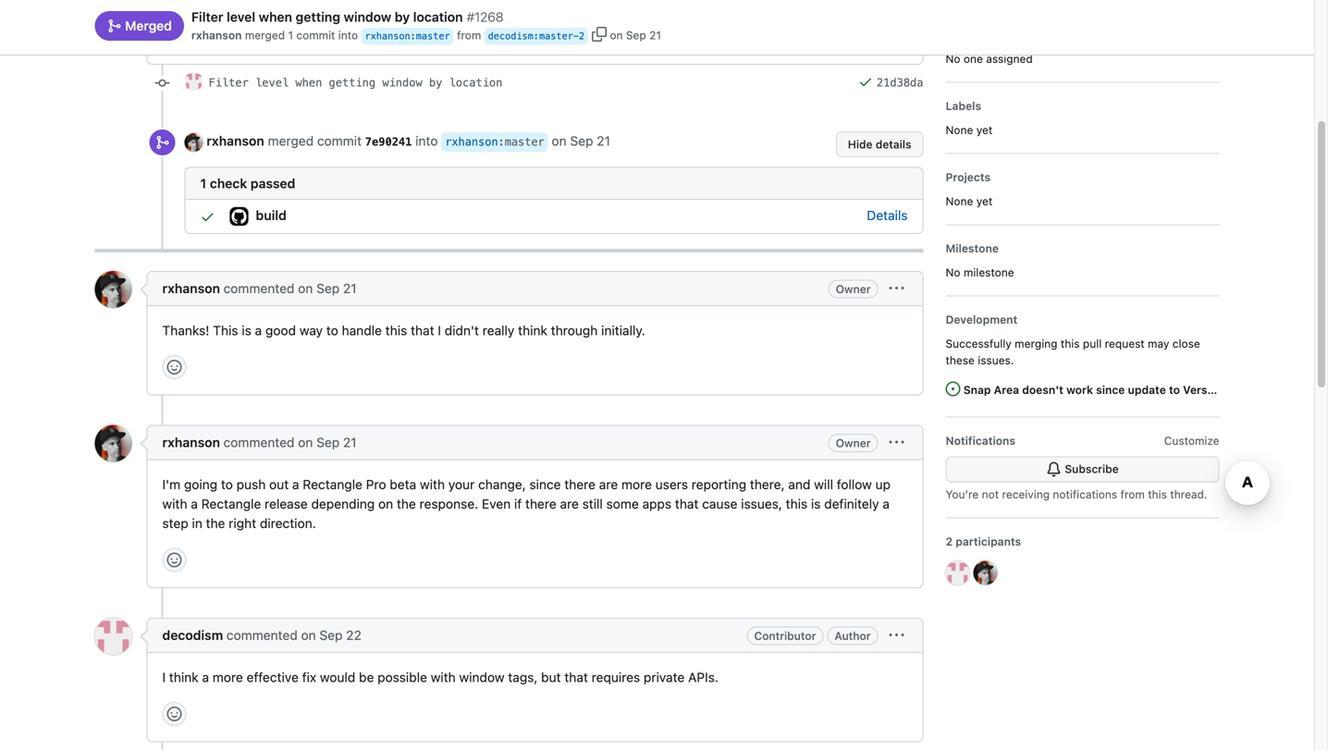Task type: locate. For each thing, give the bounding box(es) containing it.
1 horizontal spatial are
[[599, 477, 618, 492]]

master inside the rxhanson merged commit 7e90241 into rxhanson : master on sep 21
[[505, 135, 544, 148]]

since right work
[[1096, 383, 1125, 396]]

add or remove reactions image for i
[[167, 707, 182, 722]]

may
[[1148, 337, 1169, 350]]

there
[[564, 477, 596, 492], [525, 496, 556, 512]]

doesn't
[[1022, 383, 1063, 396]]

2 vertical spatial commented
[[226, 628, 298, 643]]

:
[[410, 31, 416, 42], [533, 31, 539, 42], [498, 135, 505, 148]]

owner
[[836, 283, 871, 296], [836, 437, 871, 450]]

add or remove reactions element for thanks!
[[162, 355, 186, 379]]

merged for 1
[[245, 29, 285, 42]]

1 vertical spatial decodism
[[162, 628, 223, 643]]

0 horizontal spatial i
[[162, 670, 166, 685]]

yet down projects
[[976, 195, 993, 208]]

filter for filter level when getting window by location
[[209, 76, 249, 89]]

decodism link
[[162, 628, 223, 643]]

to right way
[[326, 323, 338, 338]]

1 horizontal spatial is
[[811, 496, 821, 512]]

none inside 'select projects' element
[[946, 195, 973, 208]]

think right "really"
[[518, 323, 547, 338]]

1 horizontal spatial since
[[1096, 383, 1125, 396]]

1 vertical spatial rxhanson commented on sep 21
[[162, 435, 357, 450]]

0 vertical spatial show options image
[[889, 281, 904, 296]]

0 vertical spatial level
[[227, 9, 255, 25]]

0 vertical spatial no
[[946, 52, 960, 65]]

0 vertical spatial merged
[[245, 29, 285, 42]]

add or remove reactions image
[[167, 29, 182, 44], [167, 360, 182, 375], [167, 553, 182, 568], [167, 707, 182, 722]]

0 vertical spatial since
[[1096, 383, 1125, 396]]

show options image for thanks! this is a good way to handle this that i didn't really think through initially.
[[889, 281, 904, 296]]

be
[[359, 670, 374, 685]]

yet for projects
[[976, 195, 993, 208]]

1 horizontal spatial 1
[[288, 29, 293, 42]]

add or remove reactions element down decodism link
[[162, 702, 186, 726]]

hide details button
[[836, 131, 923, 157]]

thanks!
[[162, 323, 209, 338]]

none yet down labels
[[946, 123, 993, 136]]

rxhanson up going
[[162, 435, 220, 450]]

filter right git commit icon
[[209, 76, 249, 89]]

0 horizontal spatial from
[[457, 29, 481, 42]]

0 vertical spatial by
[[395, 9, 410, 25]]

7e90241
[[365, 135, 412, 148]]

no left one
[[946, 52, 960, 65]]

commented up effective
[[226, 628, 298, 643]]

into right 7e90241 link
[[415, 133, 438, 148]]

a down up
[[883, 496, 890, 512]]

filter level when getting window by location link down rxhanson merged 1 commit into rxhanson : master from decodism : master-2
[[209, 76, 503, 89]]

rxhanson
[[191, 29, 242, 42], [365, 31, 410, 42], [207, 133, 264, 148], [445, 135, 498, 148], [162, 281, 220, 296], [162, 435, 220, 450]]

1 horizontal spatial to
[[326, 323, 338, 338]]

3 add or remove reactions image from the top
[[167, 553, 182, 568]]

2 yet from the top
[[976, 195, 993, 208]]

1 vertical spatial think
[[169, 670, 199, 685]]

1 horizontal spatial @rxhanson image
[[185, 133, 203, 151]]

open issue image
[[946, 382, 960, 396]]

0 vertical spatial filter
[[191, 9, 223, 25]]

1 vertical spatial on sep 21 link
[[298, 281, 357, 296]]

2 vertical spatial to
[[221, 477, 233, 492]]

@decodism image
[[185, 72, 203, 91], [946, 561, 970, 585], [95, 618, 132, 655]]

0 vertical spatial there
[[564, 477, 596, 492]]

1 vertical spatial to
[[1169, 383, 1180, 396]]

1 vertical spatial is
[[811, 496, 821, 512]]

add or remove reactions image down thanks! at top left
[[167, 360, 182, 375]]

2 horizontal spatial :
[[533, 31, 539, 42]]

none down projects
[[946, 195, 973, 208]]

2 rxhanson commented on sep 21 from the top
[[162, 435, 357, 450]]

0 horizontal spatial 1
[[200, 176, 206, 191]]

2 owner from the top
[[836, 437, 871, 450]]

push
[[236, 477, 266, 492]]

add or remove reactions element up git commit icon
[[162, 25, 186, 49]]

that right but
[[564, 670, 588, 685]]

rectangle up right at left bottom
[[201, 496, 261, 512]]

2 vertical spatial that
[[564, 670, 588, 685]]

0 vertical spatial commit
[[296, 29, 335, 42]]

i down decodism link
[[162, 670, 166, 685]]

by for filter level when getting window by location
[[429, 76, 442, 89]]

1 vertical spatial by
[[429, 76, 442, 89]]

decodism
[[488, 31, 533, 42], [162, 628, 223, 643]]

2 add or remove reactions image from the top
[[167, 360, 182, 375]]

update
[[1128, 383, 1166, 396]]

location for filter level when getting window by location
[[449, 76, 503, 89]]

0 vertical spatial into
[[338, 29, 358, 42]]

into down filter level when getting window by location #1268
[[338, 29, 358, 42]]

to inside i'm going to push out a rectangle pro beta with your change, since there are more users reporting there, and will follow up with a rectangle release depending on the response. even if there are still some apps that cause issues, this is definitely a step in the right direction.
[[221, 477, 233, 492]]

@rxhanson image
[[95, 271, 132, 308]]

master for from
[[416, 31, 450, 42]]

hide details
[[848, 138, 911, 151]]

i think a more effective fix would be possible with window tags, but that requires private apis.
[[162, 670, 718, 685]]

change,
[[478, 477, 526, 492]]

your
[[448, 477, 475, 492]]

location left the #1268
[[413, 9, 463, 25]]

0 horizontal spatial by
[[395, 9, 410, 25]]

rxhanson down this pull request closes issue #353. element
[[191, 29, 242, 42]]

2 vertical spatial with
[[431, 670, 456, 685]]

add or remove reactions image up git commit icon
[[167, 29, 182, 44]]

i left didn't
[[438, 323, 441, 338]]

@rxhanson image
[[185, 133, 203, 151], [95, 425, 132, 462], [973, 561, 997, 585]]

0 horizontal spatial :
[[410, 31, 416, 42]]

0 vertical spatial 1
[[288, 29, 293, 42]]

1 vertical spatial when
[[295, 76, 322, 89]]

are
[[599, 477, 618, 492], [560, 496, 579, 512]]

none yet
[[946, 123, 993, 136], [946, 195, 993, 208]]

1 none from the top
[[946, 123, 973, 136]]

1 owner from the top
[[836, 283, 871, 296]]

1 horizontal spatial i
[[438, 323, 441, 338]]

think down decodism link
[[169, 670, 199, 685]]

location down the #1268
[[449, 76, 503, 89]]

the right in
[[206, 516, 225, 531]]

no for no one assigned
[[946, 52, 960, 65]]

from down the #1268
[[457, 29, 481, 42]]

response.
[[420, 496, 478, 512]]

0 vertical spatial location
[[413, 9, 463, 25]]

0 horizontal spatial that
[[411, 323, 434, 338]]

@decodism image down 2 participants
[[946, 561, 970, 585]]

rxhanson merged commit 7e90241 into rxhanson : master on sep 21
[[207, 133, 610, 148]]

release
[[265, 496, 308, 512]]

pull
[[1083, 337, 1102, 350]]

none down labels
[[946, 123, 973, 136]]

1 vertical spatial commented
[[223, 435, 295, 450]]

i
[[438, 323, 441, 338], [162, 670, 166, 685]]

rxhanson down filter level when getting window by location #1268
[[365, 31, 410, 42]]

reporting
[[692, 477, 746, 492]]

to
[[326, 323, 338, 338], [1169, 383, 1180, 396], [221, 477, 233, 492]]

commit down filter level when getting window by location #1268
[[296, 29, 335, 42]]

: inside the rxhanson merged commit 7e90241 into rxhanson : master on sep 21
[[498, 135, 505, 148]]

rectangle up depending
[[303, 477, 362, 492]]

owner for i'm going to push out a rectangle pro beta with your change, since there are more users reporting there, and will follow up with a rectangle release depending on the response. even if there are still some apps that cause issues, this is definitely a step in the right direction.
[[836, 437, 871, 450]]

owner down details link
[[836, 283, 871, 296]]

add or remove reactions image down the step
[[167, 553, 182, 568]]

0 vertical spatial git merge image
[[107, 19, 122, 33]]

version
[[1183, 383, 1224, 396]]

2 none from the top
[[946, 195, 973, 208]]

is inside i'm going to push out a rectangle pro beta with your change, since there are more users reporting there, and will follow up with a rectangle release depending on the response. even if there are still some apps that cause issues, this is definitely a step in the right direction.
[[811, 496, 821, 512]]

2 horizontal spatial that
[[675, 496, 699, 512]]

more left effective
[[213, 670, 243, 685]]

getting down rxhanson merged 1 commit into rxhanson : master from decodism : master-2
[[329, 76, 376, 89]]

add or remove reactions element for i'm
[[162, 548, 186, 572]]

apis.
[[688, 670, 718, 685]]

rectangle
[[303, 477, 362, 492], [201, 496, 261, 512]]

is right this
[[242, 323, 251, 338]]

2 vertical spatial @decodism image
[[95, 618, 132, 655]]

the down beta on the left of page
[[397, 496, 416, 512]]

1 rxhanson commented on sep 21 from the top
[[162, 281, 357, 296]]

to left push
[[221, 477, 233, 492]]

a
[[255, 323, 262, 338], [292, 477, 299, 492], [191, 496, 198, 512], [883, 496, 890, 512], [202, 670, 209, 685]]

: for from
[[410, 31, 416, 42]]

0 vertical spatial getting
[[296, 9, 340, 25]]

0 vertical spatial with
[[420, 477, 445, 492]]

1 vertical spatial owner
[[836, 437, 871, 450]]

rxhanson right "7e90241"
[[445, 135, 498, 148]]

1 vertical spatial filter
[[209, 76, 249, 89]]

0 vertical spatial the
[[397, 496, 416, 512]]

1 vertical spatial master
[[505, 135, 544, 148]]

still
[[582, 496, 603, 512]]

1 horizontal spatial by
[[429, 76, 442, 89]]

merged
[[245, 29, 285, 42], [268, 133, 314, 148]]

merged down filter level when getting window by location #1268
[[245, 29, 285, 42]]

git commit image
[[155, 76, 170, 91]]

1 vertical spatial @decodism image
[[946, 561, 970, 585]]

0 horizontal spatial @rxhanson image
[[95, 425, 132, 462]]

0 horizontal spatial 2
[[579, 31, 585, 42]]

no for no milestone
[[946, 266, 960, 279]]

link issues element
[[946, 311, 1286, 402]]

4 add or remove reactions image from the top
[[167, 707, 182, 722]]

master
[[416, 31, 450, 42], [505, 135, 544, 148]]

that left didn't
[[411, 323, 434, 338]]

0 vertical spatial think
[[518, 323, 547, 338]]

none yet down projects
[[946, 195, 993, 208]]

window down rxhanson merged 1 commit into rxhanson : master from decodism : master-2
[[382, 76, 422, 89]]

1 vertical spatial level
[[255, 76, 289, 89]]

@github actions[bot] image
[[230, 207, 248, 226]]

definitely
[[824, 496, 879, 512]]

show options image
[[889, 281, 904, 296], [889, 435, 904, 450]]

1 vertical spatial show options image
[[889, 435, 904, 450]]

2 left copy image
[[579, 31, 585, 42]]

that down the users
[[675, 496, 699, 512]]

select projects element
[[946, 169, 1219, 209]]

bell image
[[1046, 462, 1061, 477]]

add or remove reactions element down thanks! at top left
[[162, 355, 186, 379]]

0 vertical spatial decodism
[[488, 31, 533, 42]]

sep
[[626, 29, 646, 42], [570, 133, 593, 148], [316, 281, 340, 296], [316, 435, 340, 450], [319, 628, 343, 643]]

is
[[242, 323, 251, 338], [811, 496, 821, 512]]

since right the change,
[[529, 477, 561, 492]]

show options image up up
[[889, 435, 904, 450]]

add or remove reactions image down decodism link
[[167, 707, 182, 722]]

even
[[482, 496, 511, 512]]

master inside rxhanson merged 1 commit into rxhanson : master from decodism : master-2
[[416, 31, 450, 42]]

1 horizontal spatial 2
[[946, 535, 953, 548]]

1 vertical spatial into
[[415, 133, 438, 148]]

21
[[649, 29, 661, 42], [597, 133, 610, 148], [343, 281, 357, 296], [343, 435, 357, 450]]

development
[[946, 313, 1018, 326]]

projects
[[946, 171, 991, 184]]

window left 'tags,'
[[459, 670, 504, 685]]

0 vertical spatial from
[[457, 29, 481, 42]]

merged up passed
[[268, 133, 314, 148]]

when for filter level when getting window by location #1268
[[259, 9, 292, 25]]

step
[[162, 516, 188, 531]]

hide
[[848, 138, 873, 151]]

1 yet from the top
[[976, 123, 993, 136]]

2 no from the top
[[946, 266, 960, 279]]

2 vertical spatial @rxhanson image
[[973, 561, 997, 585]]

show options image down details link
[[889, 281, 904, 296]]

commented
[[223, 281, 295, 296], [223, 435, 295, 450], [226, 628, 298, 643]]

and
[[788, 477, 811, 492]]

by up rxhanson merged 1 commit into rxhanson : master from decodism : master-2
[[395, 9, 410, 25]]

2
[[579, 31, 585, 42], [946, 535, 953, 548]]

getting up rxhanson merged 1 commit into rxhanson : master from decodism : master-2
[[296, 9, 340, 25]]

none yet for projects
[[946, 195, 993, 208]]

show options image
[[889, 628, 904, 643]]

that
[[411, 323, 434, 338], [675, 496, 699, 512], [564, 670, 588, 685]]

add or remove reactions element down the step
[[162, 548, 186, 572]]

commit
[[296, 29, 335, 42], [317, 133, 362, 148]]

0 vertical spatial rxhanson commented on sep 21
[[162, 281, 357, 296]]

git merge image
[[107, 19, 122, 33], [155, 135, 170, 150]]

: for on
[[498, 135, 505, 148]]

this down and
[[786, 496, 808, 512]]

there right if
[[525, 496, 556, 512]]

are up some
[[599, 477, 618, 492]]

window up rxhanson merged 1 commit into rxhanson : master from decodism : master-2
[[344, 9, 391, 25]]

work
[[1066, 383, 1093, 396]]

1 vertical spatial @rxhanson image
[[95, 425, 132, 462]]

owner up the follow
[[836, 437, 871, 450]]

2 vertical spatial on sep 21 link
[[298, 435, 357, 450]]

1 left check
[[200, 176, 206, 191]]

2 show options image from the top
[[889, 435, 904, 450]]

some
[[606, 496, 639, 512]]

getting for filter level when getting window by location
[[329, 76, 376, 89]]

0 vertical spatial are
[[599, 477, 618, 492]]

filter level when getting window by location link up rxhanson merged 1 commit into rxhanson : master from decodism : master-2
[[191, 7, 463, 27]]

1 none yet from the top
[[946, 123, 993, 136]]

1 vertical spatial filter level when getting window by location link
[[209, 76, 503, 89]]

2 none yet from the top
[[946, 195, 993, 208]]

to right update at the right of page
[[1169, 383, 1180, 396]]

effective
[[247, 670, 299, 685]]

1 vertical spatial location
[[449, 76, 503, 89]]

commented for effective
[[226, 628, 298, 643]]

the
[[397, 496, 416, 512], [206, 516, 225, 531]]

@decodism image left decodism link
[[95, 618, 132, 655]]

0 horizontal spatial into
[[338, 29, 358, 42]]

direction.
[[260, 516, 316, 531]]

none yet inside 'select projects' element
[[946, 195, 993, 208]]

no down milestone
[[946, 266, 960, 279]]

1 no from the top
[[946, 52, 960, 65]]

1 horizontal spatial master
[[505, 135, 544, 148]]

0 vertical spatial commented
[[223, 281, 295, 296]]

to for version
[[1169, 383, 1180, 396]]

commit left 7e90241 link
[[317, 133, 362, 148]]

1 vertical spatial there
[[525, 496, 556, 512]]

0 vertical spatial none
[[946, 123, 973, 136]]

1 horizontal spatial into
[[415, 133, 438, 148]]

1
[[288, 29, 293, 42], [200, 176, 206, 191]]

this left pull
[[1061, 337, 1080, 350]]

no inside select milestones element
[[946, 266, 960, 279]]

0 vertical spatial master
[[416, 31, 450, 42]]

yet inside 'select projects' element
[[976, 195, 993, 208]]

4 add or remove reactions element from the top
[[162, 702, 186, 726]]

1 vertical spatial from
[[1121, 488, 1145, 501]]

subscribe button
[[946, 456, 1219, 482]]

window
[[344, 9, 391, 25], [382, 76, 422, 89], [459, 670, 504, 685]]

from right notifications at right bottom
[[1121, 488, 1145, 501]]

requires
[[592, 670, 640, 685]]

2 participants
[[946, 535, 1021, 548]]

merged
[[122, 18, 172, 33]]

a right out
[[292, 477, 299, 492]]

merged for commit
[[268, 133, 314, 148]]

1 down filter level when getting window by location #1268
[[288, 29, 293, 42]]

rxhanson link up thanks! at top left
[[162, 281, 220, 296]]

with right possible
[[431, 670, 456, 685]]

there up still
[[564, 477, 596, 492]]

filter down this pull request closes issue #353. element
[[191, 9, 223, 25]]

with for decodism commented on sep 22
[[431, 670, 456, 685]]

rxhanson commented on sep 21 up good
[[162, 281, 357, 296]]

rxhanson commented on sep 21 up push
[[162, 435, 357, 450]]

0 vertical spatial filter level when getting window by location link
[[191, 7, 463, 27]]

1 vertical spatial window
[[382, 76, 422, 89]]

3 add or remove reactions element from the top
[[162, 548, 186, 572]]

to inside link issues element
[[1169, 383, 1180, 396]]

add or remove reactions element for i
[[162, 702, 186, 726]]

#1268
[[467, 9, 504, 25]]

2 left participants
[[946, 535, 953, 548]]

none
[[946, 123, 973, 136], [946, 195, 973, 208]]

by up the rxhanson merged commit 7e90241 into rxhanson : master on sep 21
[[429, 76, 442, 89]]

with up response.
[[420, 477, 445, 492]]

thread.
[[1170, 488, 1207, 501]]

1 vertical spatial no
[[946, 266, 960, 279]]

0 vertical spatial window
[[344, 9, 391, 25]]

commented up good
[[223, 281, 295, 296]]

location
[[413, 9, 463, 25], [449, 76, 503, 89]]

level for filter level when getting window by location
[[255, 76, 289, 89]]

check image
[[200, 209, 215, 224]]

0 vertical spatial is
[[242, 323, 251, 338]]

out
[[269, 477, 289, 492]]

1 horizontal spatial :
[[498, 135, 505, 148]]

yet down labels
[[976, 123, 993, 136]]

1 vertical spatial none
[[946, 195, 973, 208]]

add or remove reactions element
[[162, 25, 186, 49], [162, 355, 186, 379], [162, 548, 186, 572], [162, 702, 186, 726]]

1 vertical spatial more
[[213, 670, 243, 685]]

1 show options image from the top
[[889, 281, 904, 296]]

subscribe
[[1065, 462, 1119, 475]]

filter level when getting window by location
[[209, 76, 503, 89]]

rxhanson up check
[[207, 133, 264, 148]]

1 / 1 checks ok image
[[858, 74, 873, 89]]

that inside i'm going to push out a rectangle pro beta with your change, since there are more users reporting there, and will follow up with a rectangle release depending on the response. even if there are still some apps that cause issues, this is definitely a step in the right direction.
[[675, 496, 699, 512]]

1 vertical spatial since
[[529, 477, 561, 492]]

when
[[259, 9, 292, 25], [295, 76, 322, 89]]

more up some
[[621, 477, 652, 492]]

location for filter level when getting window by location #1268
[[413, 9, 463, 25]]

with up the step
[[162, 496, 187, 512]]

participants
[[956, 535, 1021, 548]]

commented up push
[[223, 435, 295, 450]]

getting
[[296, 9, 340, 25], [329, 76, 376, 89]]

@decodism image right git commit icon
[[185, 72, 203, 91]]

2 add or remove reactions element from the top
[[162, 355, 186, 379]]

1 add or remove reactions element from the top
[[162, 25, 186, 49]]

is down will
[[811, 496, 821, 512]]

no
[[946, 52, 960, 65], [946, 266, 960, 279]]

0 horizontal spatial the
[[206, 516, 225, 531]]

are left still
[[560, 496, 579, 512]]

a down decodism link
[[202, 670, 209, 685]]

0 horizontal spatial are
[[560, 496, 579, 512]]



Task type: describe. For each thing, give the bounding box(es) containing it.
on inside i'm going to push out a rectangle pro beta with your change, since there are more users reporting there, and will follow up with a rectangle release depending on the response. even if there are still some apps that cause issues, this is definitely a step in the right direction.
[[378, 496, 393, 512]]

commented for good
[[223, 281, 295, 296]]

2 horizontal spatial @rxhanson image
[[973, 561, 997, 585]]

milestone
[[946, 242, 999, 255]]

handle
[[342, 323, 382, 338]]

since inside i'm going to push out a rectangle pro beta with your change, since there are more users reporting there, and will follow up with a rectangle release depending on the response. even if there are still some apps that cause issues, this is definitely a step in the right direction.
[[529, 477, 561, 492]]

sep for change,
[[316, 435, 340, 450]]

this right handle
[[385, 323, 407, 338]]

cause
[[702, 496, 738, 512]]

owner for thanks! this is a good way to handle this that i didn't really think through initially.
[[836, 283, 871, 296]]

add or remove reactions image for i'm
[[167, 553, 182, 568]]

private
[[644, 670, 685, 685]]

yet for labels
[[976, 123, 993, 136]]

contributor
[[754, 630, 816, 642]]

details link
[[867, 207, 908, 223]]

0 vertical spatial on sep 21 link
[[552, 133, 610, 148]]

1 horizontal spatial think
[[518, 323, 547, 338]]

snap area doesn't work since update to version 3.0.9 (150) link
[[946, 382, 1286, 398]]

depending
[[311, 496, 375, 512]]

3.0.9
[[1227, 383, 1254, 396]]

0 horizontal spatial more
[[213, 670, 243, 685]]

rxhanson commented on sep 21 for push
[[162, 435, 357, 450]]

these
[[946, 354, 975, 367]]

copy image
[[592, 27, 607, 42]]

decodism commented on sep 22
[[162, 628, 361, 643]]

snap area doesn't work since update to version 3.0.9 (150)
[[960, 383, 1286, 396]]

2 vertical spatial window
[[459, 670, 504, 685]]

rxhanson link down this pull request closes issue #353. element
[[191, 27, 242, 43]]

on sep 22 link
[[301, 628, 361, 643]]

no one assigned
[[946, 52, 1033, 65]]

a up in
[[191, 496, 198, 512]]

1 vertical spatial i
[[162, 670, 166, 685]]

initially.
[[601, 323, 645, 338]]

milestone
[[964, 266, 1014, 279]]

pro
[[366, 477, 386, 492]]

area
[[994, 383, 1019, 396]]

1 horizontal spatial rectangle
[[303, 477, 362, 492]]

apps
[[642, 496, 672, 512]]

details
[[867, 208, 908, 223]]

successfully merging this pull request may close these issues.
[[946, 337, 1200, 367]]

0 horizontal spatial decodism
[[162, 628, 223, 643]]

1 add or remove reactions image from the top
[[167, 29, 182, 44]]

through
[[551, 323, 598, 338]]

check
[[210, 176, 247, 191]]

notifications
[[946, 434, 1015, 447]]

this inside i'm going to push out a rectangle pro beta with your change, since there are more users reporting there, and will follow up with a rectangle release depending on the response. even if there are still some apps that cause issues, this is definitely a step in the right direction.
[[786, 496, 808, 512]]

(150)
[[1257, 383, 1286, 396]]

build
[[256, 208, 287, 223]]

sep for tags,
[[319, 628, 343, 643]]

into for commit
[[415, 133, 438, 148]]

follow
[[837, 477, 872, 492]]

on sep 21 link for with
[[298, 435, 357, 450]]

notifications
[[1053, 488, 1117, 501]]

1 horizontal spatial git merge image
[[155, 135, 170, 150]]

author
[[835, 630, 871, 642]]

up
[[875, 477, 891, 492]]

0 horizontal spatial think
[[169, 670, 199, 685]]

7e90241 link
[[365, 133, 412, 148]]

add or remove reactions image for thanks!
[[167, 360, 182, 375]]

really
[[482, 323, 515, 338]]

passed
[[250, 176, 295, 191]]

0 vertical spatial @rxhanson image
[[185, 133, 203, 151]]

master-
[[539, 31, 579, 42]]

0 vertical spatial that
[[411, 323, 434, 338]]

rxhanson inside rxhanson merged 1 commit into rxhanson : master from decodism : master-2
[[365, 31, 410, 42]]

1 vertical spatial rectangle
[[201, 496, 261, 512]]

tags,
[[508, 670, 538, 685]]

you're
[[946, 488, 979, 501]]

thanks! this is a good way to handle this that i didn't really think through initially.
[[162, 323, 645, 338]]

rxhanson link up check
[[207, 133, 264, 148]]

by for filter level when getting window by location #1268
[[395, 9, 410, 25]]

rxhanson link up going
[[162, 435, 220, 450]]

i'm going to push out a rectangle pro beta with your change, since there are more users reporting there, and will follow up with a rectangle release depending on the response. even if there are still some apps that cause issues, this is definitely a step in the right direction.
[[162, 477, 891, 531]]

rxhanson inside the rxhanson merged commit 7e90241 into rxhanson : master on sep 21
[[445, 135, 498, 148]]

there,
[[750, 477, 785, 492]]

snap
[[963, 383, 991, 396]]

rxhanson commented on sep 21 for a
[[162, 281, 357, 296]]

show options image for i'm going to push out a rectangle pro beta with your change, since there are more users reporting there, and will follow up with a rectangle release depending on the response. even if there are still some apps that cause issues, this is definitely a step in the right direction.
[[889, 435, 904, 450]]

1 vertical spatial 1
[[200, 176, 206, 191]]

but
[[541, 670, 561, 685]]

labels
[[946, 99, 981, 112]]

close
[[1172, 337, 1200, 350]]

fix
[[302, 670, 316, 685]]

this left thread.
[[1148, 488, 1167, 501]]

receiving
[[1002, 488, 1050, 501]]

none for labels
[[946, 123, 973, 136]]

window for filter level when getting window by location #1268
[[344, 9, 391, 25]]

on sep 21 link for that
[[298, 281, 357, 296]]

assigned
[[986, 52, 1033, 65]]

with for rxhanson commented on sep 21
[[420, 477, 445, 492]]

21d38da
[[877, 76, 923, 89]]

in
[[192, 516, 202, 531]]

going
[[184, 477, 217, 492]]

good
[[265, 323, 296, 338]]

not
[[982, 488, 999, 501]]

merging
[[1015, 337, 1058, 350]]

this pull request closes issue #353. element
[[210, 0, 224, 8]]

issues,
[[741, 496, 782, 512]]

2 inside rxhanson merged 1 commit into rxhanson : master from decodism : master-2
[[579, 31, 585, 42]]

request
[[1105, 337, 1145, 350]]

if
[[514, 496, 522, 512]]

1 check passed
[[200, 176, 295, 191]]

you're not receiving notifications from this thread.
[[946, 488, 1207, 501]]

beta
[[390, 477, 416, 492]]

commented for out
[[223, 435, 295, 450]]

filter for filter level when getting window by location #1268
[[191, 9, 223, 25]]

none yet for labels
[[946, 123, 993, 136]]

1 vertical spatial commit
[[317, 133, 362, 148]]

would
[[320, 670, 355, 685]]

1 horizontal spatial the
[[397, 496, 416, 512]]

when for filter level when getting window by location
[[295, 76, 322, 89]]

0 horizontal spatial git merge image
[[107, 19, 122, 33]]

22
[[346, 628, 361, 643]]

rxhanson up thanks! at top left
[[162, 281, 220, 296]]

getting for filter level when getting window by location #1268
[[296, 9, 340, 25]]

window for filter level when getting window by location
[[382, 76, 422, 89]]

this
[[213, 323, 238, 338]]

one
[[964, 52, 983, 65]]

customize
[[1164, 434, 1219, 447]]

will
[[814, 477, 833, 492]]

into for 1
[[338, 29, 358, 42]]

filter level when getting window by location #1268
[[191, 9, 504, 25]]

none for projects
[[946, 195, 973, 208]]

1 horizontal spatial there
[[564, 477, 596, 492]]

possible
[[377, 670, 427, 685]]

a left good
[[255, 323, 262, 338]]

select milestones element
[[946, 240, 1219, 281]]

issues.
[[978, 354, 1014, 367]]

way
[[299, 323, 323, 338]]

1 horizontal spatial @decodism image
[[185, 72, 203, 91]]

this inside successfully merging this pull request may close these issues.
[[1061, 337, 1080, 350]]

sep for didn't
[[316, 281, 340, 296]]

1 vertical spatial the
[[206, 516, 225, 531]]

0 vertical spatial i
[[438, 323, 441, 338]]

details
[[876, 138, 911, 151]]

level for filter level when getting window by location #1268
[[227, 9, 255, 25]]

1 vertical spatial 2
[[946, 535, 953, 548]]

successfully
[[946, 337, 1012, 350]]

1 vertical spatial are
[[560, 496, 579, 512]]

since inside link issues element
[[1096, 383, 1125, 396]]

users
[[655, 477, 688, 492]]

to for handle
[[326, 323, 338, 338]]

decodism inside rxhanson merged 1 commit into rxhanson : master from decodism : master-2
[[488, 31, 533, 42]]

1 vertical spatial with
[[162, 496, 187, 512]]

on sep 21
[[610, 29, 661, 42]]

more inside i'm going to push out a rectangle pro beta with your change, since there are more users reporting there, and will follow up with a rectangle release depending on the response. even if there are still some apps that cause issues, this is definitely a step in the right direction.
[[621, 477, 652, 492]]

i'm
[[162, 477, 180, 492]]

master for on
[[505, 135, 544, 148]]

didn't
[[445, 323, 479, 338]]



Task type: vqa. For each thing, say whether or not it's contained in the screenshot.
Filter level when getting window by location getting
yes



